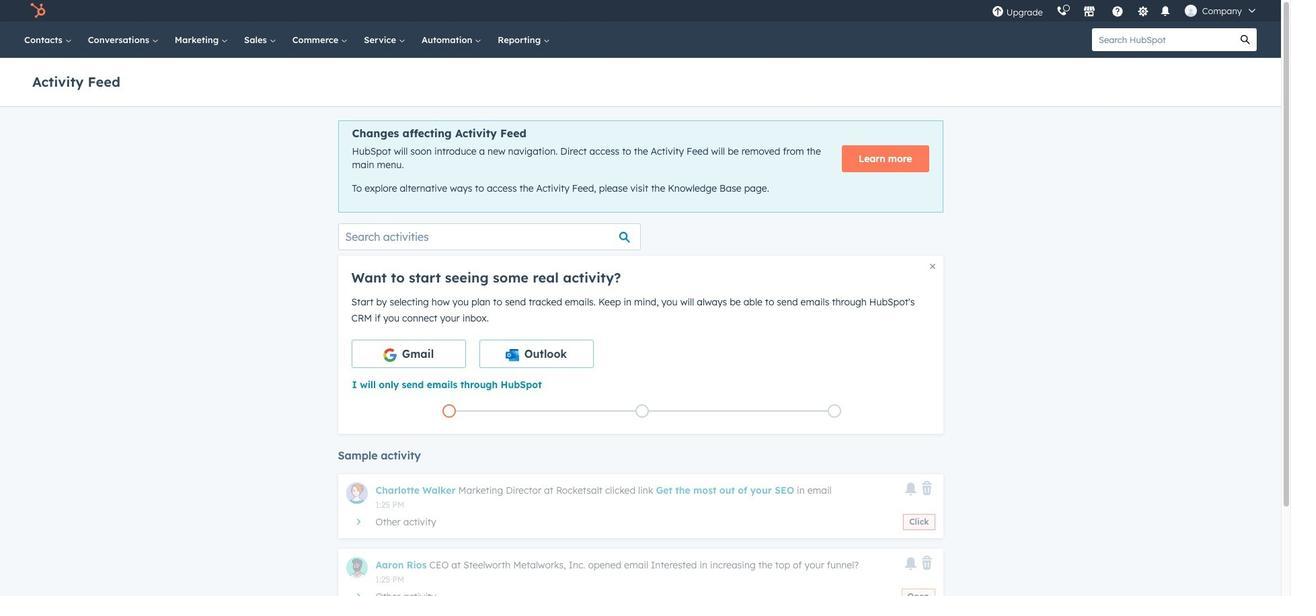 Task type: locate. For each thing, give the bounding box(es) containing it.
onboarding.steps.finalstep.title image
[[832, 408, 839, 415]]

list
[[353, 402, 932, 420]]

jacob simon image
[[1185, 5, 1198, 17]]

None checkbox
[[479, 340, 594, 368]]

onboarding.steps.sendtrackedemailingmail.title image
[[639, 408, 646, 415]]

None checkbox
[[352, 340, 466, 368]]

menu
[[986, 0, 1266, 22]]

Search HubSpot search field
[[1093, 28, 1235, 51]]



Task type: vqa. For each thing, say whether or not it's contained in the screenshot.
bottom to
no



Task type: describe. For each thing, give the bounding box(es) containing it.
Search activities search field
[[338, 223, 641, 250]]

close image
[[930, 264, 936, 269]]

marketplaces image
[[1084, 6, 1096, 18]]



